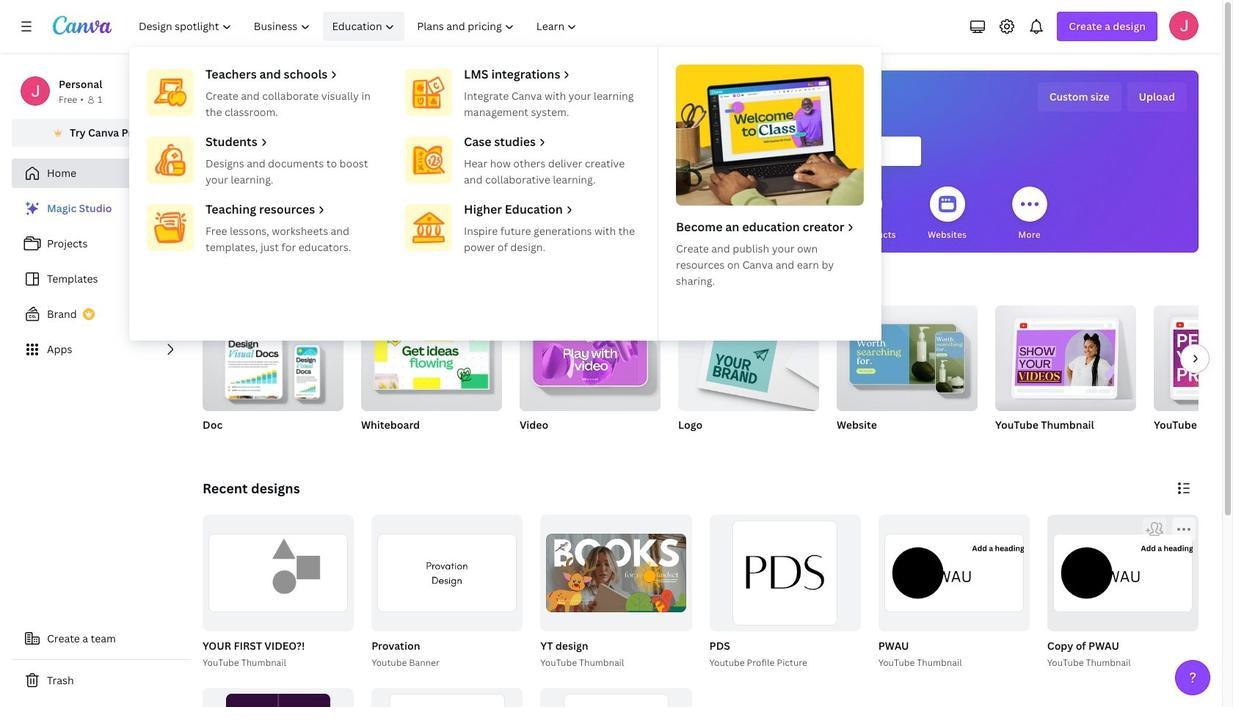Task type: describe. For each thing, give the bounding box(es) containing it.
Search search field
[[510, 137, 892, 165]]

top level navigation element
[[129, 12, 882, 341]]



Task type: locate. For each thing, give the bounding box(es) containing it.
list
[[12, 194, 191, 364]]

group
[[203, 305, 344, 451], [203, 305, 344, 411], [361, 305, 502, 451], [361, 305, 502, 411], [520, 305, 661, 451], [520, 305, 661, 411], [678, 305, 819, 451], [678, 305, 819, 411], [837, 305, 978, 451], [837, 305, 978, 411], [996, 305, 1137, 451], [1154, 305, 1234, 451], [200, 515, 354, 670], [203, 515, 354, 631], [369, 515, 523, 670], [372, 515, 523, 631], [538, 515, 692, 670], [541, 515, 692, 631], [707, 515, 861, 670], [710, 515, 861, 631], [876, 515, 1030, 670], [1045, 515, 1199, 670], [1048, 515, 1199, 631], [203, 688, 354, 707], [372, 688, 523, 707], [541, 688, 692, 707]]

None search field
[[481, 137, 921, 166]]

james peterson image
[[1170, 11, 1199, 40]]

menu
[[129, 47, 882, 341]]



Task type: vqa. For each thing, say whether or not it's contained in the screenshot.
all for Photos
no



